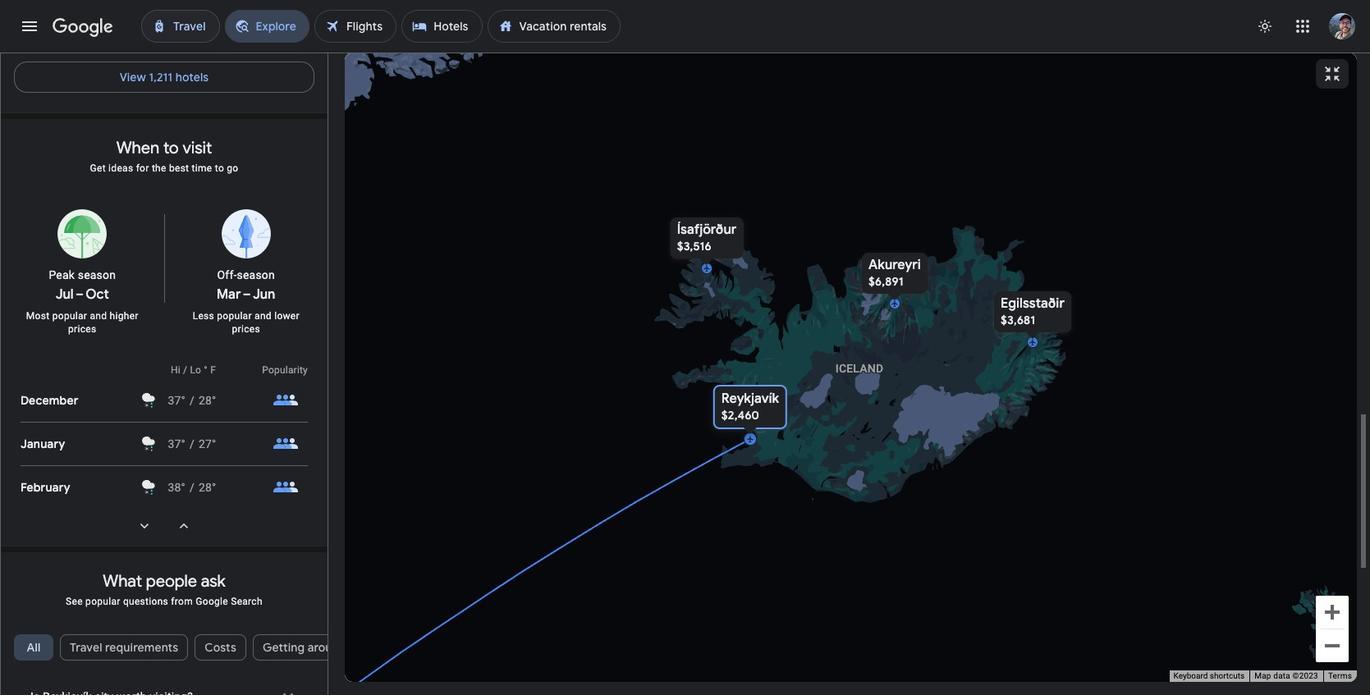 Task type: locate. For each thing, give the bounding box(es) containing it.
view smaller map image
[[1323, 64, 1342, 84]]

2 28° from the top
[[199, 481, 216, 494]]

ask
[[201, 571, 226, 592]]

season inside off-season mar – jun less popular and lower prices
[[237, 268, 275, 281]]

37° / 28°
[[168, 394, 216, 407]]

popular inside peak season jul – oct most popular and higher prices
[[52, 310, 87, 321]]

prices down jul – oct
[[68, 323, 96, 335]]

season inside peak season jul – oct most popular and higher prices
[[78, 268, 116, 281]]

prices inside peak season jul – oct most popular and higher prices
[[68, 323, 96, 335]]

mixed precipitation image
[[140, 392, 157, 408], [140, 436, 157, 452], [140, 479, 157, 495]]

the
[[152, 162, 166, 174]]

mixed precipitation image for february
[[140, 479, 157, 495]]

google
[[196, 596, 228, 607]]

2 37° from the top
[[168, 437, 186, 450]]

akureyri
[[868, 257, 921, 273]]

1 37° from the top
[[168, 394, 186, 407]]

loading results progress bar
[[0, 53, 1370, 56]]

2 season from the left
[[237, 268, 275, 281]]

season up mar – jun
[[237, 268, 275, 281]]

/ for february
[[190, 481, 195, 494]]

3 mixed precipitation image from the top
[[140, 479, 157, 495]]

0 vertical spatial 37°
[[168, 394, 186, 407]]

1 vertical spatial mixed precipitation image
[[140, 436, 157, 452]]

1 prices from the left
[[68, 323, 96, 335]]

$3,681
[[1000, 312, 1035, 327]]

all button
[[14, 628, 53, 667]]

1 season from the left
[[78, 268, 116, 281]]

akureyri $6,891
[[868, 257, 921, 289]]

38°
[[168, 481, 186, 494]]

travel requirements button
[[60, 628, 188, 667]]

38° / 28°
[[168, 481, 216, 494]]

january
[[21, 436, 65, 451]]

©2023
[[1293, 672, 1318, 681]]

to up best
[[163, 138, 179, 158]]

popular down jul – oct
[[52, 310, 87, 321]]

popular inside what people ask see popular questions from google search
[[85, 596, 120, 607]]

1 vertical spatial 37°
[[168, 437, 186, 450]]

1 and from the left
[[90, 310, 107, 321]]

hi
[[171, 364, 181, 376]]

what people ask see popular questions from google search
[[66, 571, 263, 607]]

/
[[183, 364, 187, 376], [190, 394, 195, 407], [190, 437, 195, 450], [190, 481, 195, 494]]

2 vertical spatial mixed precipitation image
[[140, 479, 157, 495]]

and inside peak season jul – oct most popular and higher prices
[[90, 310, 107, 321]]

mixed precipitation image left 37° / 27°
[[140, 436, 157, 452]]

2 prices from the left
[[232, 323, 260, 335]]

all
[[27, 640, 41, 655]]

prices for jul – oct
[[68, 323, 96, 335]]

/ left the 27°
[[190, 437, 195, 450]]

reykjavík $2,460
[[721, 390, 779, 422]]

1 vertical spatial to
[[215, 162, 224, 174]]

season up jul – oct
[[78, 268, 116, 281]]

1 vertical spatial 28°
[[199, 481, 216, 494]]

28°
[[199, 394, 216, 407], [199, 481, 216, 494]]

37° left the 27°
[[168, 437, 186, 450]]

prices down mar – jun
[[232, 323, 260, 335]]

somewhat busy image down popularity
[[273, 387, 299, 413]]

somewhat busy image
[[273, 387, 299, 413], [273, 431, 299, 457]]

0 vertical spatial 28°
[[199, 394, 216, 407]]

1 mixed precipitation image from the top
[[140, 392, 157, 408]]

1 horizontal spatial season
[[237, 268, 275, 281]]

less
[[193, 310, 214, 321]]

1 horizontal spatial to
[[215, 162, 224, 174]]

and
[[90, 310, 107, 321], [255, 310, 272, 321]]

°
[[204, 364, 208, 376]]

higher
[[110, 310, 138, 321]]

28° for february
[[199, 481, 216, 494]]

popular down mar – jun
[[217, 310, 252, 321]]

37° for january
[[168, 437, 186, 450]]

mixed precipitation image left 37° / 28°
[[140, 392, 157, 408]]

and left 'higher' on the left of page
[[90, 310, 107, 321]]

1 vertical spatial somewhat busy image
[[273, 431, 299, 457]]

2 mixed precipitation image from the top
[[140, 436, 157, 452]]

around
[[308, 640, 346, 655]]

what
[[103, 571, 142, 592]]

map data ©2023
[[1255, 672, 1318, 681]]

2 somewhat busy image from the top
[[273, 431, 299, 457]]

somewhat busy image
[[273, 474, 299, 500]]

and inside off-season mar – jun less popular and lower prices
[[255, 310, 272, 321]]

37° down hi
[[168, 394, 186, 407]]

/ right 38°
[[190, 481, 195, 494]]

0 vertical spatial mixed precipitation image
[[140, 392, 157, 408]]

to left go
[[215, 162, 224, 174]]

0 horizontal spatial to
[[163, 138, 179, 158]]

peak
[[49, 268, 75, 281]]

1 horizontal spatial prices
[[232, 323, 260, 335]]

somewhat busy image up somewhat busy icon
[[273, 431, 299, 457]]

f
[[210, 364, 216, 376]]

37°
[[168, 394, 186, 407], [168, 437, 186, 450]]

to
[[163, 138, 179, 158], [215, 162, 224, 174]]

0 vertical spatial somewhat busy image
[[273, 387, 299, 413]]

for
[[136, 162, 149, 174]]

popular down what
[[85, 596, 120, 607]]

season
[[78, 268, 116, 281], [237, 268, 275, 281]]

search
[[231, 596, 263, 607]]

change appearance image
[[1245, 7, 1285, 46]]

mixed precipitation image for december
[[140, 392, 157, 408]]

popular
[[52, 310, 87, 321], [217, 310, 252, 321], [85, 596, 120, 607]]

keyboard
[[1174, 672, 1208, 681]]

27°
[[199, 437, 216, 450]]

0 horizontal spatial prices
[[68, 323, 96, 335]]

popular for what
[[85, 596, 120, 607]]

prices
[[68, 323, 96, 335], [232, 323, 260, 335]]

0 horizontal spatial season
[[78, 268, 116, 281]]

28° right 38°
[[199, 481, 216, 494]]

view
[[120, 69, 146, 84]]

1 horizontal spatial and
[[255, 310, 272, 321]]

37° / 27°
[[168, 437, 216, 450]]

getting around
[[263, 640, 346, 655]]

when
[[116, 138, 160, 158]]

lo
[[190, 364, 201, 376]]

popular inside off-season mar – jun less popular and lower prices
[[217, 310, 252, 321]]

mixed precipitation image left 38°
[[140, 479, 157, 495]]

/ down hi / lo ° f
[[190, 394, 195, 407]]

when to visit get ideas for the best time to go
[[90, 138, 238, 174]]

28° down °
[[199, 394, 216, 407]]

prices inside off-season mar – jun less popular and lower prices
[[232, 323, 260, 335]]

0 horizontal spatial and
[[90, 310, 107, 321]]

1 28° from the top
[[199, 394, 216, 407]]

february
[[21, 480, 70, 495]]

view 1,211 hotels
[[120, 69, 209, 84]]

getting
[[263, 640, 305, 655]]

travel requirements
[[70, 640, 178, 655]]

and left lower at left
[[255, 310, 272, 321]]

requirements
[[105, 640, 178, 655]]

6891 US dollars text field
[[868, 274, 903, 289]]

tab list containing all
[[1, 628, 356, 683]]

season for jul – oct
[[78, 268, 116, 281]]

and for jul – oct
[[90, 310, 107, 321]]

peak seasons section. image
[[56, 207, 109, 260]]

mar – jun
[[217, 286, 275, 303]]

tab list
[[1, 628, 356, 683]]

off-season mar – jun less popular and lower prices
[[193, 268, 300, 335]]

travel
[[70, 640, 102, 655]]

2 and from the left
[[255, 310, 272, 321]]

1 somewhat busy image from the top
[[273, 387, 299, 413]]

28° for december
[[199, 394, 216, 407]]

1,211
[[149, 69, 173, 84]]



Task type: describe. For each thing, give the bounding box(es) containing it.
season for mar – jun
[[237, 268, 275, 281]]

from
[[171, 596, 193, 607]]

costs
[[205, 640, 236, 655]]

keyboard shortcuts
[[1174, 672, 1245, 681]]

3681 US dollars text field
[[1000, 312, 1035, 327]]

december
[[21, 393, 78, 408]]

best
[[169, 162, 189, 174]]

popular for off-
[[217, 310, 252, 321]]

keyboard shortcuts button
[[1174, 671, 1245, 682]]

visit
[[183, 138, 212, 158]]

hi / lo ° f
[[171, 364, 216, 376]]

/ right hi
[[183, 364, 187, 376]]

somewhat busy image for december
[[273, 387, 299, 413]]

37° for december
[[168, 394, 186, 407]]

popularity
[[262, 364, 308, 376]]

next month image
[[125, 506, 164, 546]]

ísafjörður
[[677, 221, 736, 238]]

$6,891
[[868, 274, 903, 289]]

2460 US dollars text field
[[721, 408, 759, 422]]

time
[[192, 162, 212, 174]]

people
[[146, 571, 197, 592]]

/ for december
[[190, 394, 195, 407]]

map
[[1255, 672, 1271, 681]]

go
[[227, 162, 238, 174]]

ísafjörður $3,516
[[677, 221, 736, 253]]

main menu image
[[20, 16, 39, 36]]

/ for january
[[190, 437, 195, 450]]

hotels
[[175, 69, 209, 84]]

shortcuts
[[1210, 672, 1245, 681]]

and for mar – jun
[[255, 310, 272, 321]]

mixed precipitation image for january
[[140, 436, 157, 452]]

jul – oct
[[56, 286, 109, 303]]

getting around button
[[253, 628, 356, 667]]

popular for peak
[[52, 310, 87, 321]]

terms link
[[1328, 672, 1352, 681]]

off-seasons section. image
[[220, 207, 272, 260]]

peak season jul – oct most popular and higher prices
[[26, 268, 138, 335]]

reykjavík
[[721, 390, 779, 407]]

prices for mar – jun
[[232, 323, 260, 335]]

get
[[90, 162, 106, 174]]

somewhat busy image for january
[[273, 431, 299, 457]]

0 vertical spatial to
[[163, 138, 179, 158]]

costs button
[[195, 628, 246, 667]]

egilsstaðir
[[1000, 295, 1064, 312]]

see
[[66, 596, 83, 607]]

previous month image
[[164, 506, 204, 546]]

ideas
[[108, 162, 133, 174]]

$2,460
[[721, 408, 759, 422]]

most
[[26, 310, 50, 321]]

data
[[1274, 672, 1290, 681]]

iceland
[[835, 362, 883, 375]]

lower
[[274, 310, 300, 321]]

questions
[[123, 596, 168, 607]]

3516 US dollars text field
[[677, 238, 711, 253]]

off-
[[217, 268, 237, 281]]

egilsstaðir $3,681
[[1000, 295, 1064, 327]]

map region
[[345, 53, 1357, 682]]

$3,516
[[677, 238, 711, 253]]

terms
[[1328, 672, 1352, 681]]



Task type: vqa. For each thing, say whether or not it's contained in the screenshot.


